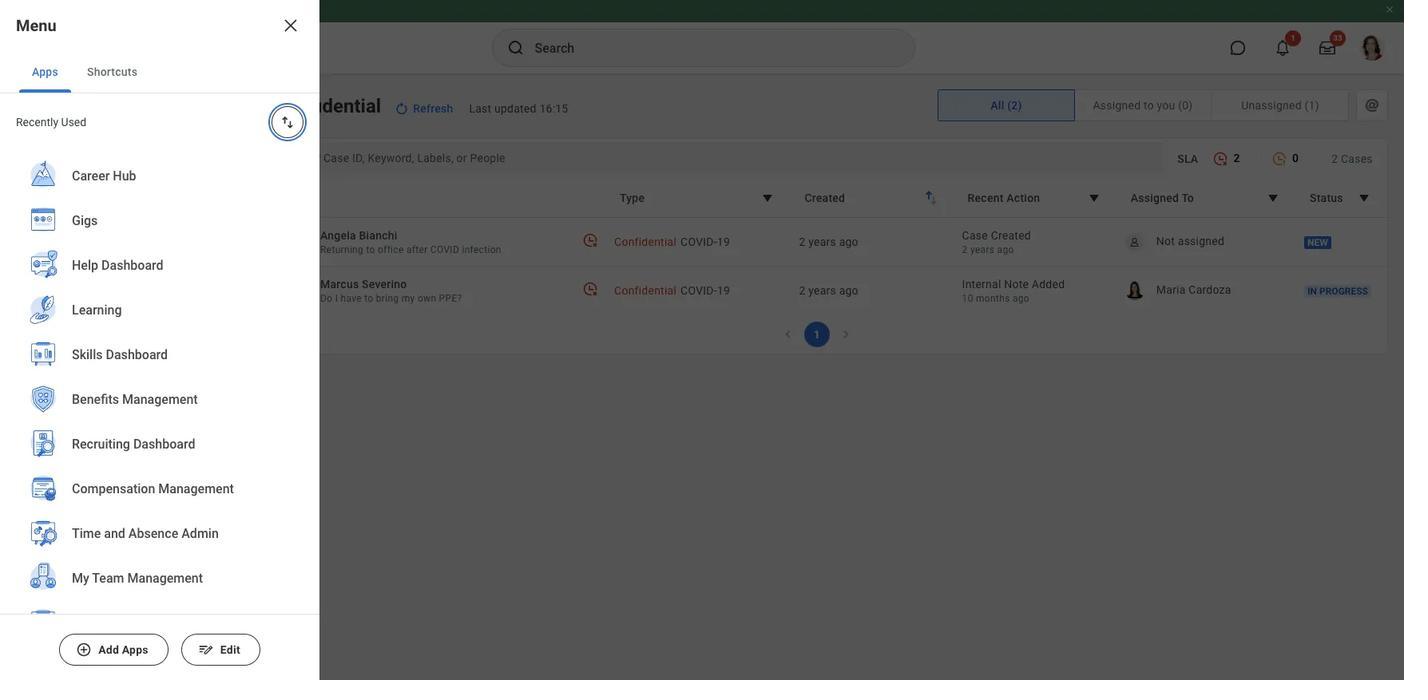 Task type: describe. For each thing, give the bounding box(es) containing it.
covid- for case created
[[681, 236, 717, 248]]

compensation
[[72, 482, 155, 497]]

2 years ago for internal
[[799, 284, 859, 297]]

contact card matrix manager image for hr confidential (2)
[[16, 176, 35, 195]]

assigned to button
[[1121, 183, 1293, 213]]

reset image
[[394, 101, 410, 117]]

not
[[1157, 235, 1175, 247]]

shortcuts
[[87, 66, 138, 78]]

compensation management link
[[19, 467, 300, 514]]

years for internal
[[809, 284, 836, 297]]

learning
[[72, 303, 122, 318]]

note
[[1004, 278, 1029, 291]]

bianchi
[[359, 229, 398, 242]]

to inside angela bianchi returning to office after covid infection
[[366, 244, 375, 256]]

caret down image for type
[[758, 189, 778, 208]]

my team management
[[72, 571, 203, 587]]

apps inside the add apps button
[[122, 644, 148, 657]]

refresh
[[413, 102, 453, 115]]

my watched cases (1)
[[58, 356, 185, 371]]

time off & leave
[[58, 312, 158, 327]]

years inside case created 2 years ago
[[971, 244, 995, 256]]

general
[[78, 222, 123, 237]]

hr general
[[58, 222, 123, 237]]

months
[[976, 293, 1010, 304]]

ago inside case created 2 years ago
[[997, 244, 1014, 256]]

hr confidential (2) link
[[0, 163, 230, 208]]

time to resolve - overdue image
[[582, 281, 598, 297]]

time to resolve - overdue image
[[582, 232, 598, 248]]

confidential covid-19 for marcus severino
[[614, 284, 730, 297]]

dashboard for recruiting dashboard
[[133, 437, 195, 452]]

recently used
[[16, 116, 86, 129]]

status
[[1310, 192, 1344, 205]]

case
[[95, 592, 119, 605]]

bring
[[376, 293, 399, 304]]

type button
[[610, 183, 788, 213]]

sla
[[1178, 152, 1199, 165]]

added
[[1032, 278, 1065, 291]]

&
[[112, 312, 120, 327]]

new
[[1308, 238, 1328, 249]]

dashboard for help dashboard
[[101, 258, 163, 273]]

used
[[61, 116, 86, 129]]

my watched cases (1) link
[[0, 342, 230, 387]]

cases
[[1341, 152, 1373, 165]]

help
[[72, 258, 98, 273]]

clock x image
[[1213, 151, 1229, 167]]

ago inside internal note added 10 months ago
[[1013, 293, 1030, 304]]

chevron left small image
[[780, 327, 796, 343]]

edit
[[220, 644, 240, 657]]

apps button
[[19, 51, 71, 93]]

office
[[378, 244, 404, 256]]

at tag mention image
[[1363, 96, 1382, 115]]

ago up "chevron right small" icon
[[839, 284, 859, 297]]

dashboard for skills dashboard
[[106, 348, 168, 363]]

do
[[320, 293, 333, 304]]

payroll
[[58, 267, 98, 282]]

recruiting
[[72, 437, 130, 452]]

gigs link
[[19, 199, 300, 245]]

create case for employee link
[[16, 590, 214, 609]]

caret down image for assigned to
[[1264, 189, 1283, 208]]

help dashboard
[[72, 258, 163, 273]]

management for compensation management
[[158, 482, 234, 497]]

status button
[[1300, 183, 1384, 213]]

returning
[[320, 244, 364, 256]]

user image
[[1129, 236, 1141, 248]]

career hub link
[[19, 154, 300, 201]]

19 for internal note added
[[717, 284, 730, 297]]

infection
[[462, 244, 502, 256]]

1 vertical spatial cases
[[131, 356, 166, 371]]

confidential inside list
[[78, 177, 149, 193]]

plus circle image
[[76, 642, 92, 658]]

contact card matrix manager image for payroll (3)
[[16, 265, 35, 284]]

profile logan mcneil element
[[1350, 30, 1395, 66]]

for
[[122, 592, 137, 605]]

apps inside apps button
[[32, 66, 58, 78]]

tab panel containing 2
[[246, 138, 1388, 355]]

ppe?
[[439, 293, 462, 304]]

team
[[92, 571, 124, 587]]

to
[[1182, 192, 1194, 205]]

benefits
[[72, 392, 119, 408]]

created inside case created 2 years ago
[[991, 229, 1031, 242]]

time for time off & leave
[[58, 312, 87, 327]]

(1)
[[169, 356, 185, 371]]

skills
[[72, 348, 103, 363]]

my for my watched cases (1)
[[58, 356, 75, 371]]

severino
[[362, 278, 407, 291]]

archived cases link
[[0, 387, 230, 431]]

1 button
[[804, 322, 830, 348]]

hub
[[113, 169, 136, 184]]

sort up image
[[919, 186, 938, 205]]

time to resolve - overdue element for marcus severino
[[582, 281, 598, 297]]

cases for all cases
[[76, 88, 111, 103]]

internal
[[962, 278, 1001, 291]]

covid- for internal note added
[[681, 284, 717, 297]]

0
[[1293, 152, 1299, 165]]

updated
[[495, 102, 537, 115]]

all cases link
[[0, 73, 230, 118]]

inbox large image
[[1320, 40, 1336, 56]]

management for benefits management
[[122, 392, 198, 408]]

skills dashboard
[[72, 348, 168, 363]]

19 for case created
[[717, 236, 730, 248]]

angela bianchi returning to office after covid infection
[[320, 229, 502, 256]]

and
[[104, 527, 125, 542]]

skills dashboard link
[[19, 333, 300, 379]]

inbox image
[[16, 399, 35, 419]]

returning to office after covid infection button
[[320, 244, 502, 256]]

after
[[407, 244, 428, 256]]

assigned
[[1131, 192, 1179, 205]]

hr for hr general
[[58, 222, 75, 237]]

add
[[98, 644, 119, 657]]

created inside created button
[[805, 192, 845, 205]]

assigned
[[1178, 235, 1225, 247]]



Task type: vqa. For each thing, say whether or not it's contained in the screenshot.
related actions icon
no



Task type: locate. For each thing, give the bounding box(es) containing it.
2 list from the top
[[0, 73, 230, 431]]

maria
[[1157, 283, 1186, 296]]

absence
[[129, 527, 178, 542]]

time
[[58, 312, 87, 327], [72, 527, 101, 542]]

ago down created button on the right
[[839, 236, 859, 248]]

1 time to resolve - overdue element from the top
[[582, 232, 598, 248]]

all cases
[[58, 88, 111, 103]]

list containing career hub
[[0, 0, 320, 659]]

time left off
[[58, 312, 87, 327]]

contact card matrix manager image inside hr confidential (2) link
[[16, 176, 35, 195]]

0 vertical spatial covid-
[[681, 236, 717, 248]]

2 contact card matrix manager image from the top
[[16, 220, 35, 240]]

my left watched
[[58, 356, 75, 371]]

1 vertical spatial created
[[991, 229, 1031, 242]]

1 vertical spatial my
[[72, 571, 89, 587]]

2 inside button
[[1234, 152, 1240, 165]]

years down case
[[971, 244, 995, 256]]

x image
[[281, 16, 300, 35]]

2 vertical spatial management
[[127, 571, 203, 587]]

0 vertical spatial confidential covid-19
[[614, 236, 730, 248]]

created
[[805, 192, 845, 205], [991, 229, 1031, 242]]

|
[[1255, 152, 1257, 165]]

contact card matrix manager image left payroll
[[16, 265, 35, 284]]

1 horizontal spatial caret down image
[[1355, 189, 1374, 208]]

sort down image
[[924, 191, 943, 210]]

visible image
[[16, 355, 35, 374]]

2 2 years ago from the top
[[799, 284, 859, 297]]

0 vertical spatial time to resolve - overdue element
[[582, 232, 598, 248]]

0 button
[[1264, 143, 1307, 174]]

time to resolve - overdue element up time to resolve - overdue icon
[[582, 232, 598, 248]]

my inside global navigation dialog
[[72, 571, 89, 587]]

global navigation dialog
[[0, 0, 320, 681]]

add apps
[[98, 644, 148, 657]]

tab list containing apps
[[0, 51, 320, 93]]

covid-
[[681, 236, 717, 248], [681, 284, 717, 297]]

1 vertical spatial hr
[[58, 177, 75, 193]]

2 vertical spatial hr
[[58, 222, 75, 237]]

0 horizontal spatial created
[[805, 192, 845, 205]]

1 vertical spatial 19
[[717, 284, 730, 297]]

off
[[90, 312, 109, 327]]

1 confidential covid-19 from the top
[[614, 236, 730, 248]]

caret down image for status
[[1355, 189, 1374, 208]]

all
[[58, 88, 73, 103]]

1 horizontal spatial tab list
[[938, 89, 1388, 121]]

watched
[[78, 356, 128, 371]]

apps right add
[[122, 644, 148, 657]]

2 button
[[1205, 143, 1248, 174]]

management up the admin
[[158, 482, 234, 497]]

case
[[962, 229, 988, 242]]

caret down image inside status button
[[1355, 189, 1374, 208]]

contact card matrix manager image down the hcm vision board image
[[16, 176, 35, 195]]

0 vertical spatial my
[[58, 356, 75, 371]]

time to resolve - overdue element for angela bianchi
[[582, 232, 598, 248]]

recruiting dashboard
[[72, 437, 195, 452]]

cases for archived cases
[[112, 401, 146, 416]]

archived cases
[[58, 401, 146, 416]]

to down bianchi
[[366, 244, 375, 256]]

contact card matrix manager image inside hr general link
[[16, 220, 35, 240]]

0 vertical spatial time
[[58, 312, 87, 327]]

time and absence admin link
[[19, 512, 300, 558]]

years
[[809, 236, 836, 248], [971, 244, 995, 256], [809, 284, 836, 297]]

employee
[[140, 592, 190, 605]]

time for time and absence admin
[[72, 527, 101, 542]]

hr left the general
[[58, 222, 75, 237]]

notifications large image
[[1275, 40, 1291, 56]]

contact card matrix manager image inside payroll (3) "link"
[[16, 265, 35, 284]]

0 horizontal spatial apps
[[32, 66, 58, 78]]

caret down image right "status"
[[1355, 189, 1374, 208]]

have
[[341, 293, 362, 304]]

hr left sort image
[[246, 95, 272, 117]]

management down (1)
[[122, 392, 198, 408]]

to right the have
[[364, 293, 373, 304]]

archived
[[58, 401, 109, 416]]

caret down image
[[758, 189, 778, 208], [1355, 189, 1374, 208]]

add apps button
[[59, 634, 168, 666]]

created button
[[794, 183, 951, 213]]

refresh button
[[388, 96, 463, 121]]

recent
[[968, 192, 1004, 205]]

2 19 from the top
[[717, 284, 730, 297]]

banner
[[0, 0, 1404, 73]]

my team management link
[[19, 557, 300, 603]]

chevron right small image
[[838, 327, 854, 343]]

time left the and
[[72, 527, 101, 542]]

0 vertical spatial hr
[[246, 95, 272, 117]]

confidential
[[277, 95, 381, 117], [78, 177, 149, 193], [614, 236, 677, 248], [614, 284, 677, 297]]

2 years ago down created button on the right
[[799, 236, 859, 248]]

contact card matrix manager image up visible 'icon'
[[16, 310, 35, 329]]

0 vertical spatial created
[[805, 192, 845, 205]]

(2)
[[152, 177, 169, 193]]

grid view image
[[16, 86, 35, 105]]

2 years ago up 1 button
[[799, 284, 859, 297]]

years down created button on the right
[[809, 236, 836, 248]]

1 2 years ago from the top
[[799, 236, 859, 248]]

hr confidential
[[246, 95, 381, 117]]

1 list from the top
[[0, 0, 320, 659]]

0 vertical spatial dashboard
[[101, 258, 163, 273]]

dashboard inside "link"
[[133, 437, 195, 452]]

1 horizontal spatial apps
[[122, 644, 148, 657]]

contact card matrix manager image for time off & leave
[[16, 310, 35, 329]]

text edit image
[[198, 642, 214, 658]]

1 vertical spatial dashboard
[[106, 348, 168, 363]]

1 caret down image from the left
[[1085, 189, 1104, 208]]

recent action button
[[958, 183, 1114, 213]]

ext link image
[[16, 590, 35, 609]]

0 horizontal spatial tab list
[[0, 51, 320, 93]]

management
[[122, 392, 198, 408], [158, 482, 234, 497], [127, 571, 203, 587]]

caret down image down filter by case id, keyword, labels, or people text field on the top of the page
[[758, 189, 778, 208]]

1 horizontal spatial caret down image
[[1264, 189, 1283, 208]]

caret down image down clock exclamation image
[[1264, 189, 1283, 208]]

1 vertical spatial to
[[364, 293, 373, 304]]

i
[[335, 293, 338, 304]]

hr up the gigs
[[58, 177, 75, 193]]

not assigned
[[1157, 235, 1225, 247]]

compensation management
[[72, 482, 234, 497]]

gigs
[[72, 214, 98, 229]]

contact card matrix manager image left the gigs
[[16, 220, 35, 240]]

3 contact card matrix manager image from the top
[[16, 265, 35, 284]]

confidential covid-19 for angela bianchi
[[614, 236, 730, 248]]

marcus severino do i have to bring my own ppe?
[[320, 278, 462, 304]]

my
[[58, 356, 75, 371], [72, 571, 89, 587]]

caret down image for recent action
[[1085, 189, 1104, 208]]

tab list
[[0, 51, 320, 93], [938, 89, 1388, 121]]

caret down image inside type button
[[758, 189, 778, 208]]

years up 1 button
[[809, 284, 836, 297]]

0 vertical spatial cases
[[76, 88, 111, 103]]

2 vertical spatial dashboard
[[133, 437, 195, 452]]

menu
[[16, 16, 57, 35]]

2 time to resolve - overdue element from the top
[[582, 281, 598, 297]]

internal note added 10 months ago
[[962, 278, 1065, 304]]

last updated 16:15
[[469, 102, 568, 115]]

cases
[[76, 88, 111, 103], [131, 356, 166, 371], [112, 401, 146, 416]]

1
[[814, 328, 821, 341]]

1 vertical spatial management
[[158, 482, 234, 497]]

2 caret down image from the left
[[1355, 189, 1374, 208]]

10
[[962, 293, 974, 304]]

search image
[[506, 38, 525, 58]]

0 horizontal spatial caret down image
[[758, 189, 778, 208]]

my up create
[[72, 571, 89, 587]]

hr general link
[[0, 208, 230, 252]]

Filter by Case ID, Keyword, Labels, or People text field
[[280, 150, 1139, 166]]

time to resolve - overdue element down time to resolve - overdue image
[[582, 281, 598, 297]]

action
[[1007, 192, 1040, 205]]

edit button
[[181, 634, 260, 666]]

career hub
[[72, 169, 136, 184]]

own
[[418, 293, 436, 304]]

2
[[1234, 152, 1240, 165], [1332, 152, 1338, 165], [799, 236, 806, 248], [962, 244, 968, 256], [799, 284, 806, 297]]

ago down note
[[1013, 293, 1030, 304]]

last
[[469, 102, 492, 115]]

contact card matrix manager image for hr general
[[16, 220, 35, 240]]

confidential covid-19
[[614, 236, 730, 248], [614, 284, 730, 297]]

caret down image left "assigned"
[[1085, 189, 1104, 208]]

4 contact card matrix manager image from the top
[[16, 310, 35, 329]]

2 cases
[[1332, 152, 1373, 165]]

progress
[[1320, 286, 1368, 297]]

time off & leave link
[[0, 297, 230, 342]]

career
[[72, 169, 110, 184]]

benefits management
[[72, 392, 198, 408]]

sort image
[[280, 114, 296, 130]]

payroll (3)
[[58, 267, 118, 282]]

clock exclamation image
[[1272, 151, 1288, 167]]

caret down image inside recent action button
[[1085, 189, 1104, 208]]

2 covid- from the top
[[681, 284, 717, 297]]

1 vertical spatial apps
[[122, 644, 148, 657]]

1 vertical spatial covid-
[[681, 284, 717, 297]]

hcm vision board image
[[27, 114, 72, 156]]

0 vertical spatial 19
[[717, 236, 730, 248]]

1 horizontal spatial created
[[991, 229, 1031, 242]]

1 vertical spatial time to resolve - overdue element
[[582, 281, 598, 297]]

create case for employee
[[58, 592, 190, 605]]

tab panel
[[246, 138, 1388, 355]]

admin
[[182, 527, 219, 542]]

years for case
[[809, 236, 836, 248]]

create
[[58, 592, 92, 605]]

benefits management link
[[19, 378, 300, 424]]

0 vertical spatial to
[[366, 244, 375, 256]]

type
[[620, 192, 645, 205]]

1 caret down image from the left
[[758, 189, 778, 208]]

1 covid- from the top
[[681, 236, 717, 248]]

1 contact card matrix manager image from the top
[[16, 176, 35, 195]]

contact card matrix manager image
[[16, 176, 35, 195], [16, 220, 35, 240], [16, 265, 35, 284], [16, 310, 35, 329]]

1 vertical spatial confidential covid-19
[[614, 284, 730, 297]]

2 years ago for case
[[799, 236, 859, 248]]

apps up the grid view image
[[32, 66, 58, 78]]

to inside the marcus severino do i have to bring my own ppe?
[[364, 293, 373, 304]]

my for my team management
[[72, 571, 89, 587]]

time to resolve - overdue element
[[582, 232, 598, 248], [582, 281, 598, 297]]

in
[[1308, 286, 1317, 297]]

0 horizontal spatial caret down image
[[1085, 189, 1104, 208]]

1 vertical spatial 2 years ago
[[799, 284, 859, 297]]

2 caret down image from the left
[[1264, 189, 1283, 208]]

caret down image inside assigned to button
[[1264, 189, 1283, 208]]

16:15
[[540, 102, 568, 115]]

close environment banner image
[[1385, 5, 1395, 14]]

ago up note
[[997, 244, 1014, 256]]

1 vertical spatial time
[[72, 527, 101, 542]]

list
[[0, 0, 320, 659], [0, 73, 230, 431]]

chevron right image
[[198, 639, 217, 658]]

my
[[402, 293, 415, 304]]

0 vertical spatial 2 years ago
[[799, 236, 859, 248]]

time inside global navigation dialog
[[72, 527, 101, 542]]

1 19 from the top
[[717, 236, 730, 248]]

contact card matrix manager image inside time off & leave link
[[16, 310, 35, 329]]

2 confidential covid-19 from the top
[[614, 284, 730, 297]]

2 vertical spatial cases
[[112, 401, 146, 416]]

list containing all cases
[[0, 73, 230, 431]]

hr for hr confidential
[[246, 95, 272, 117]]

do i have to bring my own ppe? button
[[320, 292, 462, 305]]

0 vertical spatial management
[[122, 392, 198, 408]]

hr for hr confidential (2)
[[58, 177, 75, 193]]

2 inside case created 2 years ago
[[962, 244, 968, 256]]

management up employee
[[127, 571, 203, 587]]

caret down image
[[1085, 189, 1104, 208], [1264, 189, 1283, 208]]

0 vertical spatial apps
[[32, 66, 58, 78]]



